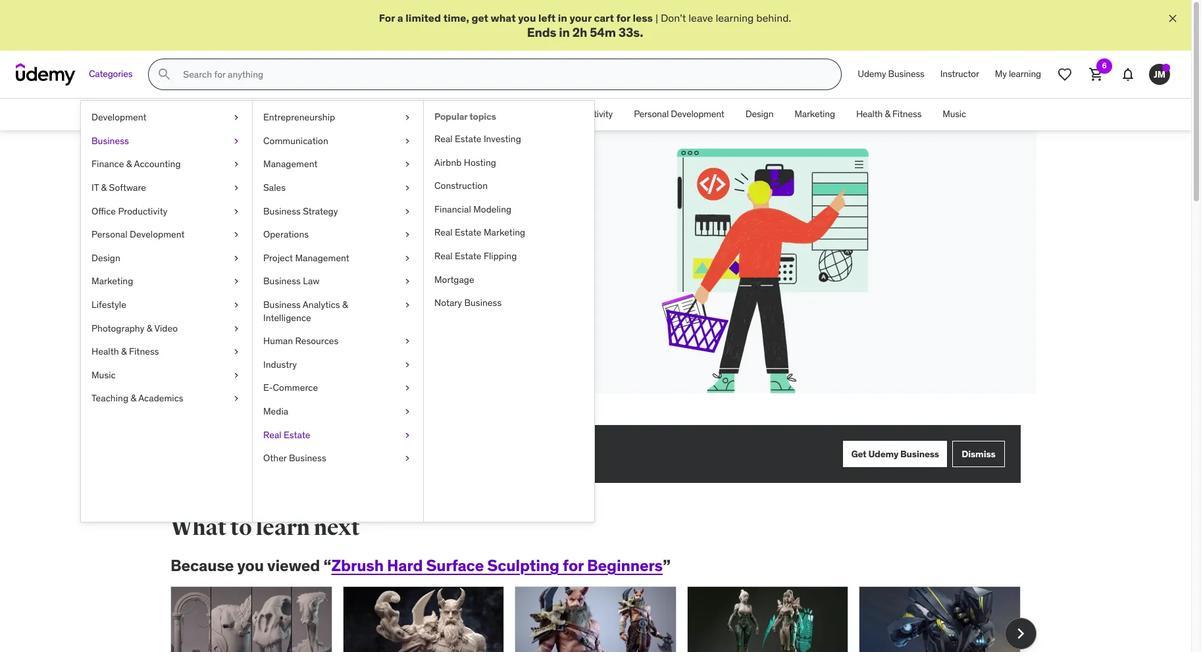 Task type: locate. For each thing, give the bounding box(es) containing it.
health down 'udemy business' link
[[857, 108, 883, 120]]

1 vertical spatial finance & accounting link
[[81, 153, 252, 176]]

software for health & fitness
[[482, 108, 518, 120]]

xsmall image for health & fitness
[[231, 346, 242, 359]]

xsmall image for e-commerce
[[402, 382, 413, 395]]

health down photography
[[92, 346, 119, 358]]

udemy image
[[16, 63, 76, 86]]

0 vertical spatial fitness
[[893, 108, 922, 120]]

health & fitness down 'udemy business' link
[[857, 108, 922, 120]]

development link down submit search icon on the left of page
[[81, 106, 252, 130]]

left inside did you forget something? get what you left in your cart for less during this limited-time "don't leave learning behind" sale.
[[282, 260, 298, 273]]

during
[[392, 260, 422, 273]]

business inside "link"
[[465, 297, 502, 309]]

leave
[[689, 11, 714, 24], [308, 275, 333, 288]]

music link down instructor link
[[933, 99, 977, 131]]

0 vertical spatial marketing
[[795, 108, 836, 120]]

to
[[242, 308, 252, 322], [422, 448, 431, 461], [230, 514, 252, 542]]

you up operations
[[270, 188, 317, 221]]

xsmall image inside "media" link
[[402, 406, 413, 418]]

xsmall image inside lifestyle link
[[231, 299, 242, 312]]

for inside did you forget something? get what you left in your cart for less during this limited-time "don't leave learning behind" sale.
[[355, 260, 368, 273]]

0 vertical spatial personal development
[[634, 108, 725, 120]]

xsmall image inside design link
[[231, 252, 242, 265]]

0 vertical spatial personal development link
[[624, 99, 735, 131]]

xsmall image inside "human resources" 'link'
[[402, 335, 413, 348]]

productivity for lifestyle
[[118, 205, 168, 217]]

0 vertical spatial what
[[491, 11, 516, 24]]

management up law
[[295, 252, 350, 264]]

time,
[[444, 11, 469, 24]]

1 horizontal spatial office
[[539, 108, 563, 120]]

real up more
[[263, 429, 282, 441]]

modeling
[[474, 203, 512, 215]]

& for the left the health & fitness link
[[121, 346, 127, 358]]

industry
[[263, 359, 297, 371]]

0 horizontal spatial marketing link
[[81, 270, 252, 294]]

management down the communication on the top of page
[[263, 158, 318, 170]]

0 horizontal spatial finance & accounting
[[92, 158, 181, 170]]

what up limited-
[[238, 260, 261, 273]]

health for the health & fitness link to the top
[[857, 108, 883, 120]]

productivity for health & fitness
[[565, 108, 613, 120]]

surface
[[426, 556, 484, 576]]

1 horizontal spatial finance & accounting
[[357, 108, 444, 120]]

0 horizontal spatial less
[[371, 260, 389, 273]]

cart up 2h 54m 33s
[[594, 11, 614, 24]]

xsmall image for media
[[402, 406, 413, 418]]

xsmall image inside the health & fitness link
[[231, 346, 242, 359]]

0 vertical spatial it & software link
[[454, 99, 528, 131]]

less inside did you forget something? get what you left in your cart for less during this limited-time "don't leave learning behind" sale.
[[371, 260, 389, 273]]

0 vertical spatial for
[[617, 11, 631, 24]]

1 horizontal spatial it
[[465, 108, 472, 120]]

1 vertical spatial for
[[355, 260, 368, 273]]

0 horizontal spatial office productivity
[[92, 205, 168, 217]]

what
[[491, 11, 516, 24], [238, 260, 261, 273]]

to right 'go'
[[242, 308, 252, 322]]

1 vertical spatial health & fitness
[[92, 346, 159, 358]]

1 vertical spatial personal development link
[[81, 223, 252, 247]]

personal development
[[634, 108, 725, 120], [92, 229, 185, 240]]

lifestyle
[[92, 299, 126, 311]]

xsmall image inside industry link
[[402, 359, 413, 372]]

health for the left the health & fitness link
[[92, 346, 119, 358]]

entrepreneurship
[[263, 111, 335, 123]]

& for photography & video link
[[147, 322, 152, 334]]

0 vertical spatial health & fitness
[[857, 108, 922, 120]]

1 horizontal spatial it & software link
[[454, 99, 528, 131]]

health & fitness for the left the health & fitness link
[[92, 346, 159, 358]]

access
[[387, 448, 419, 461]]

you up the time
[[263, 260, 280, 273]]

1 horizontal spatial it & software
[[465, 108, 518, 120]]

0 horizontal spatial productivity
[[118, 205, 168, 217]]

cart
[[594, 11, 614, 24], [334, 260, 353, 273], [278, 308, 297, 322]]

1 horizontal spatial design
[[746, 108, 774, 120]]

1 horizontal spatial health & fitness link
[[846, 99, 933, 131]]

health & fitness link down video
[[81, 341, 252, 364]]

1 vertical spatial finance
[[92, 158, 124, 170]]

1 vertical spatial design link
[[81, 247, 252, 270]]

xsmall image inside teaching & academics "link"
[[231, 393, 242, 406]]

xsmall image for management
[[402, 158, 413, 171]]

what right get
[[491, 11, 516, 24]]

finance for health & fitness
[[357, 108, 389, 120]]

xsmall image inside 'business law' link
[[402, 275, 413, 288]]

design link for health & fitness
[[735, 99, 784, 131]]

"
[[324, 556, 332, 576]]

0 horizontal spatial finance & accounting link
[[81, 153, 252, 176]]

udemy business
[[858, 68, 925, 80]]

don't
[[661, 11, 686, 24]]

xsmall image for other business
[[402, 452, 413, 465]]

music link up academics
[[81, 364, 252, 387]]

finance & accounting link
[[347, 99, 454, 131], [81, 153, 252, 176]]

airbnb hosting link
[[424, 151, 595, 175]]

notary business
[[435, 297, 502, 309]]

0 horizontal spatial office productivity link
[[81, 200, 252, 223]]

1 vertical spatial udemy
[[869, 448, 899, 460]]

zbrush
[[332, 556, 384, 576]]

1 vertical spatial office productivity
[[92, 205, 168, 217]]

training
[[186, 448, 226, 461]]

0 vertical spatial accounting
[[398, 108, 444, 120]]

leave right don't
[[689, 11, 714, 24]]

1 horizontal spatial marketing link
[[784, 99, 846, 131]]

xsmall image
[[402, 111, 413, 124], [231, 135, 242, 148], [402, 135, 413, 148], [231, 158, 242, 171], [402, 182, 413, 195], [231, 205, 242, 218], [402, 205, 413, 218], [231, 229, 242, 242], [402, 229, 413, 242], [402, 252, 413, 265], [231, 275, 242, 288], [402, 275, 413, 288], [402, 299, 413, 312], [231, 322, 242, 335], [402, 429, 413, 442], [402, 452, 413, 465]]

teaching & academics
[[92, 393, 184, 405]]

get inside did you forget something? get what you left in your cart for less during this limited-time "don't leave learning behind" sale.
[[218, 260, 235, 273]]

what inside did you forget something? get what you left in your cart for less during this limited-time "don't leave learning behind" sale.
[[238, 260, 261, 273]]

xsmall image for industry
[[402, 359, 413, 372]]

1 horizontal spatial personal development link
[[624, 99, 735, 131]]

fitness down photography & video
[[129, 346, 159, 358]]

estate down popular topics
[[455, 133, 482, 145]]

for a limited time, get what you left in your cart for less | don't leave learning behind. ends in 2h 54m 33s .
[[379, 11, 792, 40]]

0 horizontal spatial design
[[92, 252, 120, 264]]

learning
[[716, 11, 754, 24], [1009, 68, 1042, 80], [335, 275, 373, 288]]

cart inside for a limited time, get what you left in your cart for less | don't leave learning behind. ends in 2h 54m 33s .
[[594, 11, 614, 24]]

health & fitness down photography
[[92, 346, 159, 358]]

1 horizontal spatial productivity
[[565, 108, 613, 120]]

xsmall image inside the e-commerce link
[[402, 382, 413, 395]]

1 horizontal spatial for
[[563, 556, 584, 576]]

& for lifestyle finance & accounting link
[[126, 158, 132, 170]]

xsmall image
[[231, 111, 242, 124], [402, 158, 413, 171], [231, 182, 242, 195], [231, 252, 242, 265], [231, 299, 242, 312], [402, 335, 413, 348], [231, 346, 242, 359], [402, 359, 413, 372], [231, 369, 242, 382], [402, 382, 413, 395], [231, 393, 242, 406], [402, 406, 413, 418]]

it for health & fitness
[[465, 108, 472, 120]]

0 horizontal spatial business link
[[81, 130, 252, 153]]

design for health & fitness
[[746, 108, 774, 120]]

for down operations "link" at the left
[[355, 260, 368, 273]]

you up ends
[[518, 11, 536, 24]]

human
[[263, 335, 293, 347]]

xsmall image inside the development link
[[231, 111, 242, 124]]

1 vertical spatial personal
[[92, 229, 127, 240]]

to left learn
[[230, 514, 252, 542]]

1 vertical spatial it & software
[[92, 182, 146, 194]]

e-commerce link
[[253, 377, 423, 400]]

it & software link
[[454, 99, 528, 131], [81, 176, 252, 200]]

xsmall image inside entrepreneurship link
[[402, 111, 413, 124]]

estate down financial modeling
[[455, 227, 482, 239]]

real down financial
[[435, 227, 453, 239]]

1 vertical spatial to
[[422, 448, 431, 461]]

office productivity link
[[528, 99, 624, 131], [81, 200, 252, 223]]

office productivity
[[539, 108, 613, 120], [92, 205, 168, 217]]

office productivity link for lifestyle
[[81, 200, 252, 223]]

shopping cart with 6 items image
[[1089, 67, 1105, 82]]

go to your cart link
[[218, 300, 305, 331]]

real estate investing
[[435, 133, 521, 145]]

close image
[[1167, 12, 1180, 25]]

music for the leftmost music link
[[92, 369, 116, 381]]

marketing
[[795, 108, 836, 120], [484, 227, 526, 239], [92, 275, 133, 287]]

1 vertical spatial it
[[92, 182, 99, 194]]

cart down operations "link" at the left
[[334, 260, 353, 273]]

your inside did you forget something? get what you left in your cart for less during this limited-time "don't leave learning behind" sale.
[[312, 260, 332, 273]]

0 vertical spatial health
[[857, 108, 883, 120]]

real for real estate flipping
[[435, 250, 453, 262]]

1 vertical spatial music link
[[81, 364, 252, 387]]

.
[[640, 25, 644, 40]]

fitness down 'udemy business' link
[[893, 108, 922, 120]]

music
[[943, 108, 967, 120], [92, 369, 116, 381]]

1 vertical spatial music
[[92, 369, 116, 381]]

0 vertical spatial music
[[943, 108, 967, 120]]

0 vertical spatial to
[[242, 308, 252, 322]]

1 vertical spatial leave
[[308, 275, 333, 288]]

learning down project management link
[[335, 275, 373, 288]]

xsmall image inside project management link
[[402, 252, 413, 265]]

or
[[236, 448, 246, 461]]

categories
[[89, 68, 133, 80]]

xsmall image inside business strategy link
[[402, 205, 413, 218]]

cart for time,
[[594, 11, 614, 24]]

finance
[[357, 108, 389, 120], [92, 158, 124, 170]]

leave up analytics
[[308, 275, 333, 288]]

0 vertical spatial software
[[482, 108, 518, 120]]

0 vertical spatial productivity
[[565, 108, 613, 120]]

xsmall image for communication
[[402, 135, 413, 148]]

estate down real estate marketing
[[455, 250, 482, 262]]

xsmall image for photography & video
[[231, 322, 242, 335]]

cart up human
[[278, 308, 297, 322]]

1 horizontal spatial personal development
[[634, 108, 725, 120]]

1 vertical spatial marketing link
[[81, 270, 252, 294]]

music up teaching
[[92, 369, 116, 381]]

xsmall image for business law
[[402, 275, 413, 288]]

left inside for a limited time, get what you left in your cart for less | don't leave learning behind. ends in 2h 54m 33s .
[[539, 11, 556, 24]]

finance & accounting link for lifestyle
[[81, 153, 252, 176]]

left
[[539, 11, 556, 24], [282, 260, 298, 273]]

it & software
[[465, 108, 518, 120], [92, 182, 146, 194]]

less up behind"
[[371, 260, 389, 273]]

left for something?
[[282, 260, 298, 273]]

software
[[482, 108, 518, 120], [109, 182, 146, 194]]

1 horizontal spatial cart
[[334, 260, 353, 273]]

2 horizontal spatial cart
[[594, 11, 614, 24]]

personal development link for lifestyle
[[81, 223, 252, 247]]

xsmall image inside management link
[[402, 158, 413, 171]]

1 horizontal spatial software
[[482, 108, 518, 120]]

you have alerts image
[[1163, 64, 1171, 72]]

1 horizontal spatial design link
[[735, 99, 784, 131]]

finance & accounting for lifestyle
[[92, 158, 181, 170]]

get inside get udemy business 'link'
[[852, 448, 867, 460]]

estate
[[455, 133, 482, 145], [455, 227, 482, 239], [455, 250, 482, 262], [284, 429, 311, 441]]

0 vertical spatial personal
[[634, 108, 669, 120]]

0 horizontal spatial it
[[92, 182, 99, 194]]

learning inside did you forget something? get what you left in your cart for less during this limited-time "don't leave learning behind" sale.
[[335, 275, 373, 288]]

1 horizontal spatial music
[[943, 108, 967, 120]]

office
[[539, 108, 563, 120], [92, 205, 116, 217]]

xsmall image for business analytics & intelligence
[[402, 299, 413, 312]]

cart inside did you forget something? get what you left in your cart for less during this limited-time "don't leave learning behind" sale.
[[334, 260, 353, 273]]

what inside for a limited time, get what you left in your cart for less | don't leave learning behind. ends in 2h 54m 33s .
[[491, 11, 516, 24]]

xsmall image inside 'communication' 'link'
[[402, 135, 413, 148]]

business link for health & fitness
[[289, 99, 347, 131]]

0 horizontal spatial cart
[[278, 308, 297, 322]]

6
[[1103, 61, 1107, 71]]

office productivity for lifestyle
[[92, 205, 168, 217]]

xsmall image for music
[[231, 369, 242, 382]]

ends
[[527, 25, 557, 40]]

1 horizontal spatial left
[[539, 11, 556, 24]]

1 vertical spatial office
[[92, 205, 116, 217]]

left up business law
[[282, 260, 298, 273]]

what
[[171, 514, 226, 542]]

0 vertical spatial management
[[263, 158, 318, 170]]

in inside did you forget something? get what you left in your cart for less during this limited-time "don't leave learning behind" sale.
[[301, 260, 309, 273]]

development link for lifestyle
[[81, 106, 252, 130]]

for right sculpting
[[563, 556, 584, 576]]

your up law
[[312, 260, 332, 273]]

notifications image
[[1121, 67, 1137, 82]]

& for teaching & academics "link"
[[131, 393, 136, 405]]

0 vertical spatial left
[[539, 11, 556, 24]]

health & fitness link
[[846, 99, 933, 131], [81, 341, 252, 364]]

xsmall image inside operations "link"
[[402, 229, 413, 242]]

0 horizontal spatial software
[[109, 182, 146, 194]]

it & software link for lifestyle
[[81, 176, 252, 200]]

my learning
[[996, 68, 1042, 80]]

estate up people?
[[284, 429, 311, 441]]

popular topics
[[435, 111, 496, 123]]

xsmall image inside sales 'link'
[[402, 182, 413, 195]]

1 vertical spatial marketing
[[484, 227, 526, 239]]

1 vertical spatial productivity
[[118, 205, 168, 217]]

1 horizontal spatial business link
[[289, 99, 347, 131]]

2 vertical spatial marketing
[[92, 275, 133, 287]]

0 vertical spatial design link
[[735, 99, 784, 131]]

less
[[633, 11, 653, 24], [371, 260, 389, 273]]

real down popular
[[435, 133, 453, 145]]

1 vertical spatial software
[[109, 182, 146, 194]]

this
[[425, 260, 442, 273]]

marketing link
[[784, 99, 846, 131], [81, 270, 252, 294]]

next image
[[1011, 624, 1032, 645]]

2 horizontal spatial learning
[[1009, 68, 1042, 80]]

1 horizontal spatial accounting
[[398, 108, 444, 120]]

xsmall image inside the real estate 'link'
[[402, 429, 413, 442]]

learning right my
[[1009, 68, 1042, 80]]

xsmall image inside other business link
[[402, 452, 413, 465]]

in
[[558, 11, 568, 24], [559, 25, 570, 40], [301, 260, 309, 273]]

0 vertical spatial design
[[746, 108, 774, 120]]

& inside "link"
[[131, 393, 136, 405]]

2 vertical spatial cart
[[278, 308, 297, 322]]

development link
[[215, 99, 289, 131], [81, 106, 252, 130]]

a
[[398, 11, 404, 24]]

xsmall image for marketing
[[231, 275, 242, 288]]

to right access
[[422, 448, 431, 461]]

for up 2h 54m 33s
[[617, 11, 631, 24]]

personal for health & fitness
[[634, 108, 669, 120]]

0 horizontal spatial office
[[92, 205, 116, 217]]

2 horizontal spatial get
[[852, 448, 867, 460]]

less left | in the right of the page
[[633, 11, 653, 24]]

your up 2h 54m 33s
[[570, 11, 592, 24]]

0 horizontal spatial health & fitness
[[92, 346, 159, 358]]

for inside for a limited time, get what you left in your cart for less | don't leave learning behind. ends in 2h 54m 33s .
[[617, 11, 631, 24]]

development
[[225, 108, 279, 120], [671, 108, 725, 120], [92, 111, 147, 123], [130, 229, 185, 240]]

did you forget something? get what you left in your cart for less during this limited-time "don't leave learning behind" sale.
[[218, 188, 442, 288]]

1 horizontal spatial finance & accounting link
[[347, 99, 454, 131]]

real estate
[[263, 429, 311, 441]]

xsmall image inside business link
[[231, 135, 242, 148]]

marketing for photography & video
[[92, 275, 133, 287]]

behind"
[[376, 275, 412, 288]]

for
[[379, 11, 395, 24]]

1 vertical spatial cart
[[334, 260, 353, 273]]

0 horizontal spatial finance
[[92, 158, 124, 170]]

0 horizontal spatial get
[[218, 260, 235, 273]]

1 vertical spatial health & fitness link
[[81, 341, 252, 364]]

real inside 'link'
[[263, 429, 282, 441]]

0 horizontal spatial design link
[[81, 247, 252, 270]]

music down instructor link
[[943, 108, 967, 120]]

something?
[[218, 221, 373, 254]]

because
[[171, 556, 234, 576]]

health & fitness link down 'udemy business' link
[[846, 99, 933, 131]]

leave inside for a limited time, get what you left in your cart for less | don't leave learning behind. ends in 2h 54m 33s .
[[689, 11, 714, 24]]

1 horizontal spatial less
[[633, 11, 653, 24]]

real up mortgage
[[435, 250, 453, 262]]

5
[[228, 448, 234, 461]]

health & fitness for the health & fitness link to the top
[[857, 108, 922, 120]]

project management link
[[253, 247, 423, 270]]

left up ends
[[539, 11, 556, 24]]

learning left behind.
[[716, 11, 754, 24]]

1 vertical spatial accounting
[[134, 158, 181, 170]]

estate for investing
[[455, 133, 482, 145]]

personal
[[634, 108, 669, 120], [92, 229, 127, 240]]

0 horizontal spatial accounting
[[134, 158, 181, 170]]

development link up the communication on the top of page
[[215, 99, 289, 131]]

0 vertical spatial finance & accounting
[[357, 108, 444, 120]]

"
[[663, 556, 671, 576]]

1 horizontal spatial office productivity
[[539, 108, 613, 120]]

xsmall image inside music link
[[231, 369, 242, 382]]

office productivity for health & fitness
[[539, 108, 613, 120]]

estate for flipping
[[455, 250, 482, 262]]

real estate element
[[423, 101, 595, 522]]

productivity
[[565, 108, 613, 120], [118, 205, 168, 217]]

financial
[[435, 203, 471, 215]]

marketing link for lifestyle
[[81, 270, 252, 294]]

you inside for a limited time, get what you left in your cart for less | don't leave learning behind. ends in 2h 54m 33s .
[[518, 11, 536, 24]]

1 vertical spatial finance & accounting
[[92, 158, 181, 170]]

business law link
[[253, 270, 423, 294]]

design
[[746, 108, 774, 120], [92, 252, 120, 264]]

less inside for a limited time, get what you left in your cart for less | don't leave learning behind. ends in 2h 54m 33s .
[[633, 11, 653, 24]]

academics
[[138, 393, 184, 405]]

finance for lifestyle
[[92, 158, 124, 170]]

xsmall image inside business analytics & intelligence link
[[402, 299, 413, 312]]

0 vertical spatial leave
[[689, 11, 714, 24]]

business strategy link
[[253, 200, 423, 223]]

estate inside 'link'
[[284, 429, 311, 441]]

xsmall image inside photography & video link
[[231, 322, 242, 335]]

project management
[[263, 252, 350, 264]]

6 link
[[1081, 59, 1113, 90]]

you down what to learn next
[[237, 556, 264, 576]]

1 vertical spatial office productivity link
[[81, 200, 252, 223]]

0 horizontal spatial personal
[[92, 229, 127, 240]]

office for health & fitness
[[539, 108, 563, 120]]

construction link
[[424, 175, 595, 198]]



Task type: describe. For each thing, give the bounding box(es) containing it.
to for what to learn next
[[230, 514, 252, 542]]

personal development for lifestyle
[[92, 229, 185, 240]]

0 horizontal spatial health & fitness link
[[81, 341, 252, 364]]

limited-
[[218, 275, 254, 288]]

udemy inside 'link'
[[869, 448, 899, 460]]

real for real estate
[[263, 429, 282, 441]]

get
[[472, 11, 489, 24]]

learn
[[256, 514, 310, 542]]

business strategy
[[263, 205, 338, 217]]

limited
[[406, 11, 441, 24]]

2h 54m 33s
[[573, 25, 640, 40]]

marketing inside real estate element
[[484, 227, 526, 239]]

law
[[303, 275, 320, 287]]

xsmall image for human resources
[[402, 335, 413, 348]]

for for time,
[[617, 11, 631, 24]]

real estate marketing
[[435, 227, 526, 239]]

courses
[[539, 448, 576, 461]]

your inside for a limited time, get what you left in your cart for less | don't leave learning behind. ends in 2h 54m 33s .
[[570, 11, 592, 24]]

xsmall image for business strategy
[[402, 205, 413, 218]]

human resources
[[263, 335, 339, 347]]

behind.
[[757, 11, 792, 24]]

mortgage
[[435, 274, 475, 285]]

xsmall image for development
[[231, 111, 242, 124]]

your up human
[[254, 308, 276, 322]]

& for the health & fitness link to the top
[[885, 108, 891, 120]]

your down the real estate 'link'
[[338, 448, 358, 461]]

instructor link
[[933, 59, 988, 90]]

& inside the business analytics & intelligence
[[342, 299, 348, 311]]

what for something?
[[238, 260, 261, 273]]

office productivity link for health & fitness
[[528, 99, 624, 131]]

instructor
[[941, 68, 980, 80]]

design link for lifestyle
[[81, 247, 252, 270]]

wishlist image
[[1058, 67, 1073, 82]]

in for limited
[[558, 11, 568, 24]]

dismiss button
[[953, 441, 1006, 468]]

personal development for health & fitness
[[634, 108, 725, 120]]

next
[[314, 514, 360, 542]]

office for lifestyle
[[92, 205, 116, 217]]

less for something?
[[371, 260, 389, 273]]

real for real estate investing
[[435, 133, 453, 145]]

cart for something?
[[334, 260, 353, 273]]

& for finance & accounting link for health & fitness
[[391, 108, 397, 120]]

personal for lifestyle
[[92, 229, 127, 240]]

intelligence
[[263, 312, 311, 324]]

e-commerce
[[263, 382, 318, 394]]

software for lifestyle
[[109, 182, 146, 194]]

categories button
[[81, 59, 140, 90]]

xsmall image for design
[[231, 252, 242, 265]]

analytics
[[303, 299, 340, 311]]

xsmall image for office productivity
[[231, 205, 242, 218]]

my learning link
[[988, 59, 1050, 90]]

what to learn next
[[171, 514, 360, 542]]

leave inside did you forget something? get what you left in your cart for less during this limited-time "don't leave learning behind" sale.
[[308, 275, 333, 288]]

jm link
[[1145, 59, 1176, 90]]

to for go to your cart
[[242, 308, 252, 322]]

2 vertical spatial for
[[563, 556, 584, 576]]

zbrush hard surface sculpting for beginners link
[[332, 556, 663, 576]]

submit search image
[[157, 67, 173, 82]]

real for real estate marketing
[[435, 227, 453, 239]]

jm
[[1154, 68, 1166, 80]]

it for lifestyle
[[92, 182, 99, 194]]

flipping
[[484, 250, 517, 262]]

resources
[[295, 335, 339, 347]]

hard
[[387, 556, 423, 576]]

strategy
[[303, 205, 338, 217]]

training 5 or more people? get your team access to udemy's top 25,000+ courses
[[186, 448, 576, 461]]

viewed
[[267, 556, 320, 576]]

photography & video link
[[81, 317, 252, 341]]

personal development link for health & fitness
[[624, 99, 735, 131]]

because you viewed " zbrush hard surface sculpting for beginners "
[[171, 556, 671, 576]]

beginners
[[587, 556, 663, 576]]

xsmall image for finance & accounting
[[231, 158, 242, 171]]

construction
[[435, 180, 488, 192]]

other business
[[263, 452, 326, 464]]

0 horizontal spatial music link
[[81, 364, 252, 387]]

media
[[263, 406, 289, 417]]

other
[[263, 452, 287, 464]]

it & software for health & fitness
[[465, 108, 518, 120]]

xsmall image for entrepreneurship
[[402, 111, 413, 124]]

real estate marketing link
[[424, 221, 595, 245]]

for for something?
[[355, 260, 368, 273]]

accounting for lifestyle
[[134, 158, 181, 170]]

marketing link for health & fitness
[[784, 99, 846, 131]]

sculpting
[[488, 556, 560, 576]]

forget
[[322, 188, 402, 221]]

team
[[360, 448, 384, 461]]

xsmall image for it & software
[[231, 182, 242, 195]]

notary
[[435, 297, 462, 309]]

business inside 'link'
[[901, 448, 940, 460]]

business inside the business analytics & intelligence
[[263, 299, 301, 311]]

other business link
[[253, 447, 423, 471]]

business analytics & intelligence
[[263, 299, 348, 324]]

0 vertical spatial udemy
[[858, 68, 887, 80]]

top
[[477, 448, 492, 461]]

music for topmost music link
[[943, 108, 967, 120]]

project
[[263, 252, 293, 264]]

left for time,
[[539, 11, 556, 24]]

operations
[[263, 229, 309, 240]]

get udemy business
[[852, 448, 940, 460]]

go
[[226, 308, 240, 322]]

it & software link for health & fitness
[[454, 99, 528, 131]]

business link for lifestyle
[[81, 130, 252, 153]]

|
[[656, 11, 659, 24]]

0 vertical spatial music link
[[933, 99, 977, 131]]

lifestyle link
[[81, 294, 252, 317]]

xsmall image for project management
[[402, 252, 413, 265]]

it & software for lifestyle
[[92, 182, 146, 194]]

business law
[[263, 275, 320, 287]]

topics
[[470, 111, 496, 123]]

commerce
[[273, 382, 318, 394]]

accounting for health & fitness
[[398, 108, 444, 120]]

marketing for music
[[795, 108, 836, 120]]

finance & accounting link for health & fitness
[[347, 99, 454, 131]]

xsmall image for sales
[[402, 182, 413, 195]]

estate for marketing
[[455, 227, 482, 239]]

development link for health & fitness
[[215, 99, 289, 131]]

go to your cart
[[226, 308, 297, 322]]

xsmall image for teaching & academics
[[231, 393, 242, 406]]

0 vertical spatial health & fitness link
[[846, 99, 933, 131]]

hosting
[[464, 156, 497, 168]]

udemy business link
[[850, 59, 933, 90]]

design for lifestyle
[[92, 252, 120, 264]]

human resources link
[[253, 330, 423, 353]]

industry link
[[253, 353, 423, 377]]

xsmall image for business
[[231, 135, 242, 148]]

notary business link
[[424, 292, 595, 315]]

more
[[249, 448, 274, 461]]

dismiss
[[962, 448, 996, 460]]

real estate investing link
[[424, 128, 595, 151]]

carousel element
[[171, 587, 1037, 653]]

1 vertical spatial management
[[295, 252, 350, 264]]

sale.
[[415, 275, 436, 288]]

1 horizontal spatial fitness
[[893, 108, 922, 120]]

operations link
[[253, 223, 423, 247]]

learning inside for a limited time, get what you left in your cart for less | don't leave learning behind. ends in 2h 54m 33s .
[[716, 11, 754, 24]]

real estate flipping
[[435, 250, 517, 262]]

finance & accounting for health & fitness
[[357, 108, 444, 120]]

less for time,
[[633, 11, 653, 24]]

xsmall image for operations
[[402, 229, 413, 242]]

e-
[[263, 382, 273, 394]]

udemy's
[[434, 448, 474, 461]]

xsmall image for personal development
[[231, 229, 242, 242]]

xsmall image for real estate
[[402, 429, 413, 442]]

real estate link
[[253, 424, 423, 447]]

in for forget
[[301, 260, 309, 273]]

teaching
[[92, 393, 128, 405]]

0 horizontal spatial fitness
[[129, 346, 159, 358]]

communication
[[263, 135, 328, 147]]

"don't
[[278, 275, 306, 288]]

xsmall image for lifestyle
[[231, 299, 242, 312]]

1 horizontal spatial get
[[318, 448, 335, 461]]

Search for anything text field
[[181, 63, 826, 86]]

what for time,
[[491, 11, 516, 24]]

sales link
[[253, 176, 423, 200]]



Task type: vqa. For each thing, say whether or not it's contained in the screenshot.
Carousel element
yes



